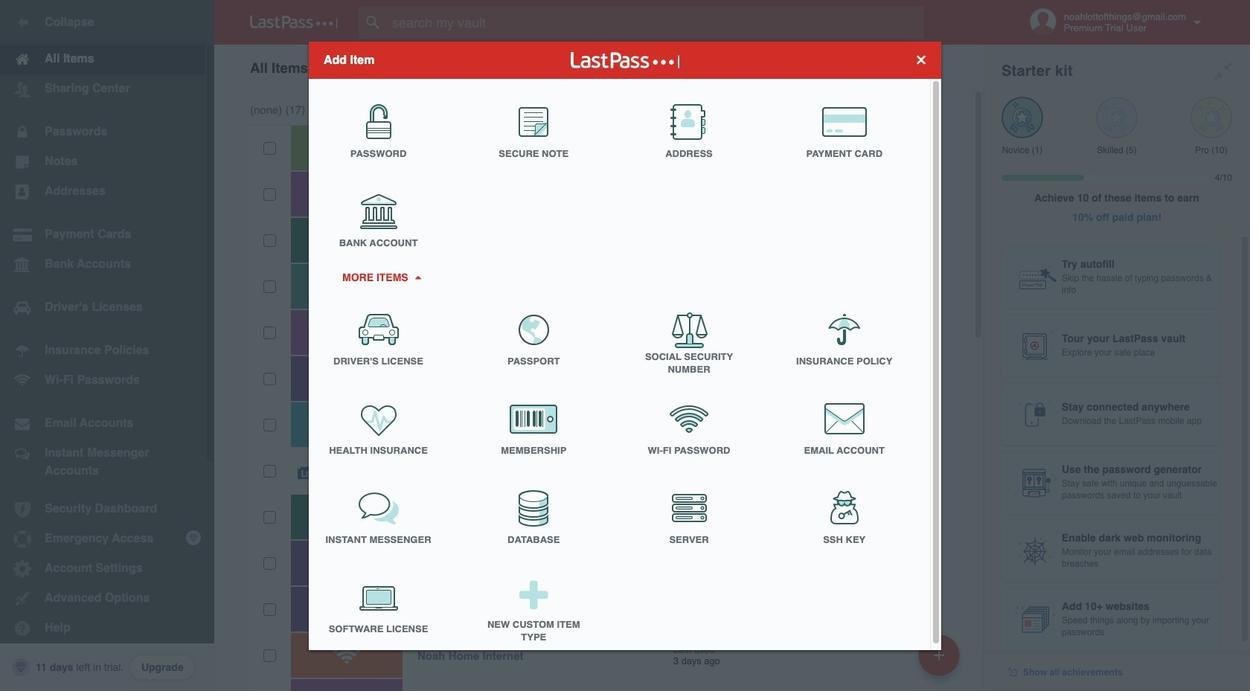 Task type: describe. For each thing, give the bounding box(es) containing it.
new item image
[[934, 650, 945, 661]]

new item navigation
[[914, 631, 969, 692]]

search my vault text field
[[359, 6, 954, 39]]



Task type: vqa. For each thing, say whether or not it's contained in the screenshot.
"search people I trust" text field on the top of page
no



Task type: locate. For each thing, give the bounding box(es) containing it.
lastpass image
[[250, 16, 338, 29]]

dialog
[[309, 41, 942, 655]]

Search search field
[[359, 6, 954, 39]]

vault options navigation
[[214, 45, 984, 89]]

caret right image
[[413, 275, 423, 279]]

main navigation navigation
[[0, 0, 214, 692]]



